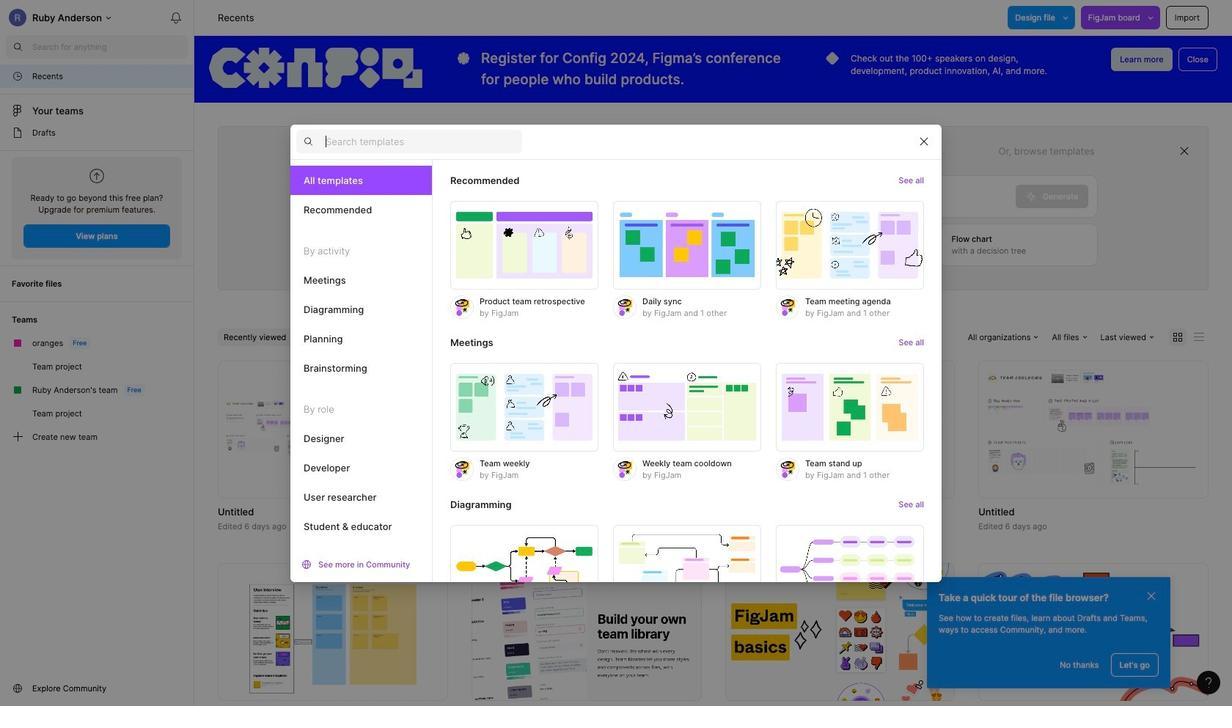 Task type: locate. For each thing, give the bounding box(es) containing it.
mindmap image
[[776, 525, 924, 614]]

product team retrospective image
[[450, 201, 599, 290]]

file thumbnail image
[[479, 370, 694, 489], [733, 370, 948, 489], [986, 370, 1202, 489], [225, 400, 441, 459], [472, 563, 702, 701], [725, 563, 955, 701], [979, 563, 1209, 701], [250, 571, 416, 694]]

daily sync image
[[613, 201, 762, 290]]

dialog
[[291, 124, 942, 643]]

Search for anything text field
[[32, 41, 188, 53]]

community 16 image
[[12, 683, 23, 695]]

Ex: A weekly team meeting, starting with an ice breaker field
[[330, 176, 1016, 217]]

diagram basics image
[[450, 525, 599, 614]]

bell 32 image
[[164, 6, 188, 29]]

team stand up image
[[776, 363, 924, 452]]



Task type: vqa. For each thing, say whether or not it's contained in the screenshot.
DAILY SYNC image at the top of the page
yes



Task type: describe. For each thing, give the bounding box(es) containing it.
search 32 image
[[6, 35, 29, 59]]

weekly team cooldown image
[[613, 363, 762, 452]]

recent 16 image
[[12, 70, 23, 82]]

page 16 image
[[12, 127, 23, 139]]

Search templates text field
[[326, 133, 522, 150]]

team weekly image
[[450, 363, 599, 452]]

uml diagram image
[[613, 525, 762, 614]]

team meeting agenda image
[[776, 201, 924, 290]]



